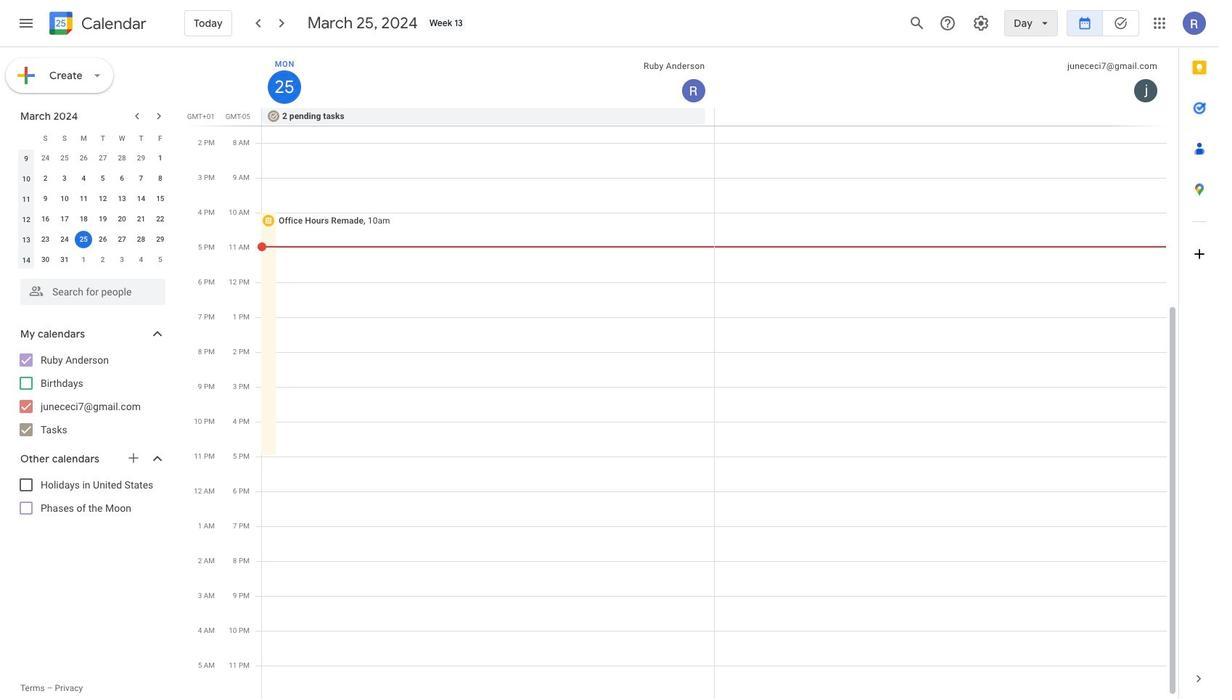 Task type: vqa. For each thing, say whether or not it's contained in the screenshot.
Main Drawer icon
yes



Task type: describe. For each thing, give the bounding box(es) containing it.
28 element
[[132, 231, 150, 248]]

27 element
[[113, 231, 131, 248]]

main drawer image
[[17, 15, 35, 32]]

calendar element
[[46, 9, 147, 41]]

19 element
[[94, 211, 112, 228]]

15 element
[[152, 190, 169, 208]]

column header inside march 2024 grid
[[17, 128, 36, 148]]

29 element
[[152, 231, 169, 248]]

22 element
[[152, 211, 169, 228]]

10 element
[[56, 190, 73, 208]]

5 element
[[94, 170, 112, 187]]

february 27 element
[[94, 150, 112, 167]]

march 2024 grid
[[14, 128, 170, 270]]

14 element
[[132, 190, 150, 208]]

1 element
[[152, 150, 169, 167]]

26 element
[[94, 231, 112, 248]]

9 element
[[37, 190, 54, 208]]

2 element
[[37, 170, 54, 187]]

30 element
[[37, 251, 54, 269]]

18 element
[[75, 211, 92, 228]]

my calendars list
[[3, 349, 180, 442]]

monday, march 25, today element
[[268, 70, 301, 104]]

16 element
[[37, 211, 54, 228]]

21 element
[[132, 211, 150, 228]]

row group inside march 2024 grid
[[17, 148, 170, 270]]

25, today element
[[75, 231, 92, 248]]

4 element
[[75, 170, 92, 187]]

april 3 element
[[113, 251, 131, 269]]



Task type: locate. For each thing, give the bounding box(es) containing it.
april 5 element
[[152, 251, 169, 269]]

grid
[[186, 47, 1179, 699]]

12 element
[[94, 190, 112, 208]]

february 29 element
[[132, 150, 150, 167]]

settings menu image
[[973, 15, 991, 32]]

row group
[[17, 148, 170, 270]]

february 28 element
[[113, 150, 131, 167]]

heading inside calendar element
[[78, 15, 147, 32]]

tab list
[[1180, 47, 1220, 659]]

other calendars list
[[3, 473, 180, 520]]

february 24 element
[[37, 150, 54, 167]]

add other calendars image
[[126, 451, 141, 465]]

11 element
[[75, 190, 92, 208]]

0 vertical spatial column header
[[262, 47, 715, 108]]

31 element
[[56, 251, 73, 269]]

heading
[[78, 15, 147, 32]]

0 horizontal spatial column header
[[17, 128, 36, 148]]

Search for people text field
[[29, 279, 157, 305]]

20 element
[[113, 211, 131, 228]]

17 element
[[56, 211, 73, 228]]

23 element
[[37, 231, 54, 248]]

column header
[[262, 47, 715, 108], [17, 128, 36, 148]]

cell inside march 2024 grid
[[74, 229, 93, 250]]

february 25 element
[[56, 150, 73, 167]]

13 element
[[113, 190, 131, 208]]

None search field
[[0, 273, 180, 305]]

1 vertical spatial column header
[[17, 128, 36, 148]]

24 element
[[56, 231, 73, 248]]

3 element
[[56, 170, 73, 187]]

april 4 element
[[132, 251, 150, 269]]

february 26 element
[[75, 150, 92, 167]]

6 element
[[113, 170, 131, 187]]

april 2 element
[[94, 251, 112, 269]]

row
[[256, 108, 1179, 126], [17, 128, 170, 148], [17, 148, 170, 168], [17, 168, 170, 189], [17, 189, 170, 209], [17, 209, 170, 229], [17, 229, 170, 250], [17, 250, 170, 270]]

april 1 element
[[75, 251, 92, 269]]

1 horizontal spatial column header
[[262, 47, 715, 108]]

8 element
[[152, 170, 169, 187]]

cell
[[74, 229, 93, 250]]

7 element
[[132, 170, 150, 187]]



